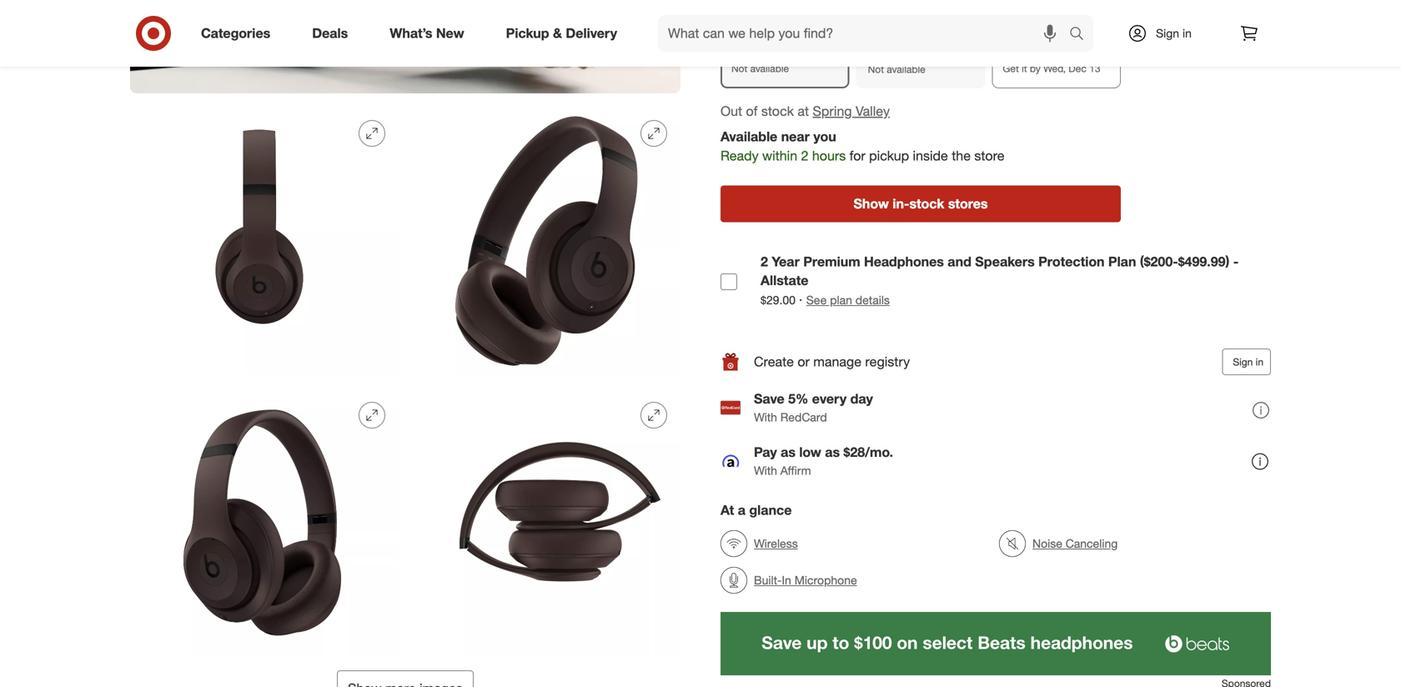 Task type: vqa. For each thing, say whether or not it's contained in the screenshot.
1st as from right
yes



Task type: describe. For each thing, give the bounding box(es) containing it.
manage
[[813, 354, 862, 370]]

within
[[762, 148, 797, 164]]

inside
[[913, 148, 948, 164]]

built-
[[754, 573, 782, 588]]

with inside save 5% every day with redcard
[[754, 410, 777, 425]]

new
[[436, 25, 464, 41]]

5%
[[788, 391, 808, 407]]

$499.99)
[[1178, 253, 1230, 270]]

at a glance
[[721, 502, 792, 518]]

headphones
[[864, 253, 944, 270]]

see plan details button
[[806, 292, 890, 309]]

built-in microphone
[[754, 573, 857, 588]]

what's new
[[390, 25, 464, 41]]

see
[[806, 293, 827, 307]]

2 year premium headphones and speakers protection plan ($200-$499.99) - allstate $29.00 · see plan details
[[761, 253, 1239, 308]]

it
[[1022, 62, 1027, 75]]

&
[[553, 25, 562, 41]]

show in-stock stores button
[[721, 185, 1121, 222]]

sign inside "link"
[[1156, 26, 1179, 40]]

delivery not available
[[868, 44, 926, 76]]

create or manage registry
[[754, 354, 910, 370]]

the
[[952, 148, 971, 164]]

at
[[798, 103, 809, 119]]

stock for in-
[[909, 195, 944, 212]]

noise canceling
[[1033, 536, 1118, 551]]

pickup & delivery link
[[492, 15, 638, 52]]

delivery inside delivery not available
[[868, 44, 919, 60]]

sign in inside "link"
[[1156, 26, 1192, 40]]

2 inside 2 year premium headphones and speakers protection plan ($200-$499.99) - allstate $29.00 · see plan details
[[761, 253, 768, 270]]

plan
[[1108, 253, 1136, 270]]

near
[[781, 129, 810, 145]]

with inside pay as low as $28/mo. with affirm
[[754, 463, 777, 478]]

out
[[721, 103, 742, 119]]

dec
[[1069, 62, 1087, 75]]

shipping get it by wed, dec 13
[[1003, 43, 1101, 75]]

beats studio pro bluetooth wireless headphones, 4 of 23 image
[[412, 107, 681, 376]]

pay
[[754, 444, 777, 461]]

·
[[799, 292, 803, 308]]

categories link
[[187, 15, 291, 52]]

advertisement region
[[721, 612, 1271, 676]]

search button
[[1062, 15, 1102, 55]]

2 inside available near you ready within 2 hours for pickup inside the store
[[801, 148, 809, 164]]

hours
[[812, 148, 846, 164]]

deals
[[312, 25, 348, 41]]

spring
[[813, 103, 852, 119]]

protection
[[1038, 253, 1105, 270]]

valley
[[856, 103, 890, 119]]

13
[[1089, 62, 1101, 75]]

wireless button
[[721, 526, 798, 562]]

($200-
[[1140, 253, 1178, 270]]

low
[[799, 444, 821, 461]]

in inside sign in button
[[1256, 356, 1264, 368]]

year
[[772, 253, 800, 270]]

beats studio pro bluetooth wireless headphones, 3 of 23 image
[[130, 107, 399, 376]]

premium
[[803, 253, 860, 270]]

beats studio pro bluetooth wireless headphones, 6 of 23 image
[[412, 389, 681, 657]]

built-in microphone button
[[721, 562, 857, 599]]

by
[[1030, 62, 1041, 75]]

not for pickup
[[731, 62, 748, 75]]

for
[[850, 148, 865, 164]]

out of stock at spring valley
[[721, 103, 890, 119]]

and
[[948, 253, 972, 270]]

microphone
[[795, 573, 857, 588]]

wireless
[[754, 536, 798, 551]]

show
[[854, 195, 889, 212]]

pickup & delivery
[[506, 25, 617, 41]]

pay as low as $28/mo. with affirm
[[754, 444, 893, 478]]

stores
[[948, 195, 988, 212]]

available for delivery
[[887, 63, 926, 76]]

affirm
[[780, 463, 811, 478]]



Task type: locate. For each thing, give the bounding box(es) containing it.
0 vertical spatial sign in
[[1156, 26, 1192, 40]]

plan
[[830, 293, 852, 307]]

stock left stores
[[909, 195, 944, 212]]

0 vertical spatial delivery
[[566, 25, 617, 41]]

get
[[1003, 62, 1019, 75]]

pickup left &
[[506, 25, 549, 41]]

not down 'what can we help you find? suggestions appear below' search box
[[868, 63, 884, 76]]

what's new link
[[376, 15, 485, 52]]

0 vertical spatial 2
[[801, 148, 809, 164]]

in inside sign in "link"
[[1183, 26, 1192, 40]]

glance
[[749, 502, 792, 518]]

delivery up valley
[[868, 44, 919, 60]]

pickup
[[869, 148, 909, 164]]

stock
[[761, 103, 794, 119], [909, 195, 944, 212]]

0 vertical spatial in
[[1183, 26, 1192, 40]]

None checkbox
[[721, 274, 737, 290]]

sign inside button
[[1233, 356, 1253, 368]]

as right low on the bottom
[[825, 444, 840, 461]]

2 with from the top
[[754, 463, 777, 478]]

1 as from the left
[[781, 444, 796, 461]]

2
[[801, 148, 809, 164], [761, 253, 768, 270]]

beats studio pro bluetooth wireless headphones, 5 of 23 image
[[130, 389, 399, 657]]

1 vertical spatial delivery
[[868, 44, 919, 60]]

canceling
[[1066, 536, 1118, 551]]

available up of
[[750, 62, 789, 75]]

1 horizontal spatial 2
[[801, 148, 809, 164]]

categories
[[201, 25, 270, 41]]

save 5% every day with redcard
[[754, 391, 873, 425]]

a
[[738, 502, 746, 518]]

spring valley button
[[813, 102, 890, 121]]

not up out
[[731, 62, 748, 75]]

0 vertical spatial stock
[[761, 103, 794, 119]]

allstate
[[761, 273, 809, 289]]

pickup inside pickup not available
[[731, 43, 775, 59]]

0 horizontal spatial sign
[[1156, 26, 1179, 40]]

0 vertical spatial sign
[[1156, 26, 1179, 40]]

not inside delivery not available
[[868, 63, 884, 76]]

available inside pickup not available
[[750, 62, 789, 75]]

pickup up of
[[731, 43, 775, 59]]

1 horizontal spatial sign
[[1233, 356, 1253, 368]]

at
[[721, 502, 734, 518]]

1 vertical spatial in
[[1256, 356, 1264, 368]]

$28/mo.
[[844, 444, 893, 461]]

or
[[798, 354, 810, 370]]

1 horizontal spatial available
[[887, 63, 926, 76]]

1 vertical spatial stock
[[909, 195, 944, 212]]

you
[[813, 129, 836, 145]]

sign in button
[[1222, 349, 1271, 375]]

0 vertical spatial with
[[754, 410, 777, 425]]

sign in link
[[1113, 15, 1218, 52]]

save
[[754, 391, 785, 407]]

2 left year
[[761, 253, 768, 270]]

details
[[856, 293, 890, 307]]

pickup for not
[[731, 43, 775, 59]]

$29.00
[[761, 293, 796, 307]]

stock inside button
[[909, 195, 944, 212]]

deals link
[[298, 15, 369, 52]]

in
[[782, 573, 791, 588]]

as up affirm in the bottom right of the page
[[781, 444, 796, 461]]

0 horizontal spatial 2
[[761, 253, 768, 270]]

what's
[[390, 25, 432, 41]]

as
[[781, 444, 796, 461], [825, 444, 840, 461]]

noise canceling button
[[999, 526, 1118, 562]]

0 horizontal spatial not
[[731, 62, 748, 75]]

available up valley
[[887, 63, 926, 76]]

0 horizontal spatial delivery
[[566, 25, 617, 41]]

available inside delivery not available
[[887, 63, 926, 76]]

with
[[754, 410, 777, 425], [754, 463, 777, 478]]

redcard
[[780, 410, 827, 425]]

wed,
[[1043, 62, 1066, 75]]

1 horizontal spatial sign in
[[1233, 356, 1264, 368]]

search
[[1062, 27, 1102, 43]]

2 as from the left
[[825, 444, 840, 461]]

available
[[750, 62, 789, 75], [887, 63, 926, 76]]

not for delivery
[[868, 63, 884, 76]]

1 horizontal spatial delivery
[[868, 44, 919, 60]]

1 vertical spatial with
[[754, 463, 777, 478]]

pickup
[[506, 25, 549, 41], [731, 43, 775, 59]]

available near you ready within 2 hours for pickup inside the store
[[721, 129, 1005, 164]]

with down the pay
[[754, 463, 777, 478]]

available
[[721, 129, 778, 145]]

noise
[[1033, 536, 1062, 551]]

1 horizontal spatial as
[[825, 444, 840, 461]]

in-
[[893, 195, 909, 212]]

with down save
[[754, 410, 777, 425]]

stock for of
[[761, 103, 794, 119]]

1 with from the top
[[754, 410, 777, 425]]

1 vertical spatial 2
[[761, 253, 768, 270]]

What can we help you find? suggestions appear below search field
[[658, 15, 1073, 52]]

create
[[754, 354, 794, 370]]

sign in
[[1156, 26, 1192, 40], [1233, 356, 1264, 368]]

0 horizontal spatial available
[[750, 62, 789, 75]]

0 horizontal spatial stock
[[761, 103, 794, 119]]

1 vertical spatial pickup
[[731, 43, 775, 59]]

day
[[850, 391, 873, 407]]

delivery inside pickup & delivery link
[[566, 25, 617, 41]]

delivery right &
[[566, 25, 617, 41]]

speakers
[[975, 253, 1035, 270]]

0 vertical spatial pickup
[[506, 25, 549, 41]]

1 horizontal spatial pickup
[[731, 43, 775, 59]]

stock left at
[[761, 103, 794, 119]]

available for pickup
[[750, 62, 789, 75]]

0 horizontal spatial as
[[781, 444, 796, 461]]

1 horizontal spatial not
[[868, 63, 884, 76]]

pickup not available
[[731, 43, 789, 75]]

1 vertical spatial sign
[[1233, 356, 1253, 368]]

1 horizontal spatial in
[[1256, 356, 1264, 368]]

shipping
[[1003, 43, 1058, 59]]

2 down the near
[[801, 148, 809, 164]]

show in-stock stores
[[854, 195, 988, 212]]

pickup for &
[[506, 25, 549, 41]]

0 horizontal spatial in
[[1183, 26, 1192, 40]]

store
[[974, 148, 1005, 164]]

sign in inside button
[[1233, 356, 1264, 368]]

every
[[812, 391, 847, 407]]

0 horizontal spatial pickup
[[506, 25, 549, 41]]

-
[[1233, 253, 1239, 270]]

0 horizontal spatial sign in
[[1156, 26, 1192, 40]]

1 horizontal spatial stock
[[909, 195, 944, 212]]

registry
[[865, 354, 910, 370]]

ready
[[721, 148, 759, 164]]

1 vertical spatial sign in
[[1233, 356, 1264, 368]]

pickup inside pickup & delivery link
[[506, 25, 549, 41]]

of
[[746, 103, 758, 119]]

not inside pickup not available
[[731, 62, 748, 75]]

delivery
[[566, 25, 617, 41], [868, 44, 919, 60]]



